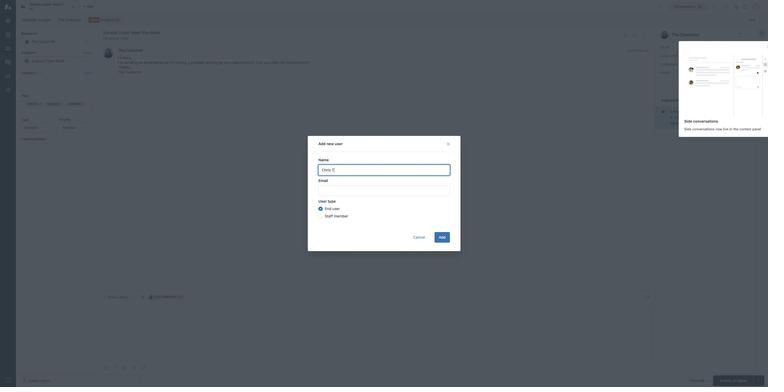 Task type: vqa. For each thing, say whether or not it's contained in the screenshot.
Email field
yes



Task type: locate. For each thing, give the bounding box(es) containing it.
meet inside sample ticket: meet the ticket #1
[[53, 2, 61, 6]]

status
[[671, 121, 681, 125]]

the customer
[[58, 18, 82, 22], [672, 32, 701, 37], [118, 48, 143, 53], [154, 295, 176, 299]]

6 minutes ago text field
[[629, 49, 650, 53], [671, 115, 692, 119]]

1 i'm from the left
[[118, 60, 123, 65]]

2 horizontal spatial open
[[738, 379, 748, 383]]

email up local at right top
[[661, 45, 670, 49]]

the customer down close icon
[[58, 18, 82, 22]]

1 horizontal spatial email
[[661, 45, 670, 49]]

i'm down hi
[[118, 60, 123, 65]]

1 horizontal spatial the customer link
[[118, 48, 143, 53]]

problem
[[191, 60, 205, 65], [32, 137, 45, 141]]

time
[[671, 53, 678, 58]]

ticket: inside sample ticket: meet the ticket #1
[[42, 2, 52, 6]]

minutes
[[632, 49, 643, 53], [674, 115, 686, 119]]

cc button
[[646, 295, 651, 300]]

meet left close icon
[[53, 2, 61, 6]]

ticket: inside sample ticket: meet the ticket 6 minutes ago status open
[[685, 109, 695, 114]]

add button
[[435, 232, 450, 243]]

6 minutes ago text field down "events" image
[[629, 49, 650, 53]]

add for add
[[439, 235, 446, 240]]

customer inside secondary element
[[65, 18, 82, 22]]

customer down close icon
[[65, 18, 82, 22]]

customer context image
[[760, 31, 765, 35]]

add
[[319, 142, 326, 146], [439, 235, 446, 240]]

english
[[686, 62, 698, 66]]

0 vertical spatial side
[[685, 119, 693, 124]]

hi
[[118, 56, 121, 60]]

0 vertical spatial open
[[90, 18, 98, 22]]

side
[[685, 119, 693, 124], [685, 127, 692, 131]]

0 horizontal spatial 6
[[629, 49, 631, 53]]

new
[[233, 60, 240, 65], [327, 142, 334, 146]]

1 horizontal spatial new
[[327, 142, 334, 146]]

0 horizontal spatial open
[[90, 18, 98, 22]]

ticket inside sample ticket: meet the ticket 6 minutes ago status open
[[713, 109, 722, 114]]

1 horizontal spatial problem
[[191, 60, 205, 65]]

user
[[319, 199, 327, 204]]

i'm
[[118, 60, 123, 65], [169, 60, 175, 65]]

name
[[319, 158, 329, 162]]

email down name
[[319, 179, 328, 183]]

conversations
[[694, 119, 719, 124], [693, 127, 715, 131]]

the customer link
[[54, 16, 85, 24], [118, 48, 143, 53]]

1 vertical spatial conversations
[[693, 127, 715, 131]]

0 vertical spatial add
[[319, 142, 326, 146]]

1 horizontal spatial 6
[[671, 115, 673, 119]]

insert emojis image
[[123, 366, 127, 370]]

1 vertical spatial minutes
[[674, 115, 686, 119]]

0 horizontal spatial 6 minutes ago text field
[[629, 49, 650, 53]]

open inside secondary element
[[90, 18, 98, 22]]

1 vertical spatial ticket
[[120, 36, 129, 40]]

0 horizontal spatial ticket
[[68, 2, 76, 6]]

1 horizontal spatial ticket
[[120, 36, 129, 40]]

1 vertical spatial ticket:
[[685, 109, 695, 114]]

1 vertical spatial the
[[706, 109, 712, 114]]

tab containing sample ticket: meet the ticket
[[16, 0, 80, 13]]

customer up there,
[[126, 48, 143, 53]]

1 vertical spatial meet
[[696, 109, 705, 114]]

the for sample ticket: meet the ticket #1
[[62, 2, 67, 6]]

an
[[139, 60, 143, 65]]

add up name
[[319, 142, 326, 146]]

ticket
[[68, 2, 76, 6], [120, 36, 129, 40], [713, 109, 722, 114]]

customer down sending in the top left of the page
[[125, 70, 142, 74]]

get started image
[[5, 17, 11, 24]]

the inside sample ticket: meet the ticket #1
[[62, 2, 67, 6]]

add new user dialog
[[308, 136, 461, 252]]

customer
[[65, 18, 82, 22], [681, 32, 701, 37], [126, 48, 143, 53], [125, 70, 142, 74], [161, 295, 176, 299]]

problem inside hi there, i'm sending an email because i'm having a problem setting up your new product. can you help me troubleshoot? thanks, the customer
[[191, 60, 205, 65]]

0 horizontal spatial email
[[319, 179, 328, 183]]

close modal image
[[446, 142, 451, 146]]

1 vertical spatial new
[[327, 142, 334, 146]]

the down sample ticket: meet the ticket #1 on the top left
[[58, 18, 64, 22]]

1 horizontal spatial add
[[439, 235, 446, 240]]

the customer link down close icon
[[54, 16, 85, 24]]

sample
[[30, 2, 41, 6], [671, 109, 684, 114]]

the down thanks,
[[118, 70, 124, 74]]

1 vertical spatial 6
[[671, 115, 673, 119]]

0 vertical spatial conversations
[[694, 119, 719, 124]]

the inside secondary element
[[58, 18, 64, 22]]

conversations
[[675, 4, 696, 8]]

the customer right customer@example.com image
[[154, 295, 176, 299]]

panel
[[753, 127, 762, 131]]

1 vertical spatial problem
[[32, 137, 45, 141]]

1 vertical spatial 6 minutes ago text field
[[671, 115, 692, 119]]

take it
[[83, 51, 92, 55]]

open inside sample ticket: meet the ticket 6 minutes ago status open
[[682, 121, 690, 125]]

ticket: for sample ticket: meet the ticket #1
[[42, 2, 52, 6]]

cancel button
[[409, 232, 430, 243]]

customer up the email button
[[681, 32, 701, 37]]

troubleshoot?
[[286, 60, 310, 65]]

1 horizontal spatial i'm
[[169, 60, 175, 65]]

close image
[[747, 33, 751, 37]]

thanks,
[[118, 65, 131, 70]]

0 horizontal spatial meet
[[53, 2, 61, 6]]

priority
[[59, 118, 71, 122]]

problem down incident popup button
[[32, 137, 45, 141]]

cancel
[[414, 235, 425, 240]]

the left close icon
[[62, 2, 67, 6]]

type
[[328, 199, 336, 204]]

live
[[724, 127, 729, 131]]

tab
[[16, 0, 80, 13]]

2 side from the top
[[685, 127, 692, 131]]

1 horizontal spatial 6 minutes ago text field
[[671, 115, 692, 119]]

6 minutes ago text field up status
[[671, 115, 692, 119]]

type
[[21, 118, 29, 122]]

email inside the email button
[[661, 45, 670, 49]]

the right customer@example.com image
[[154, 295, 160, 299]]

add right cancel
[[439, 235, 446, 240]]

0 vertical spatial problem
[[191, 60, 205, 65]]

view more details image
[[739, 33, 743, 37]]

add inside button
[[439, 235, 446, 240]]

side down sample ticket: meet the ticket 6 minutes ago status open in the right of the page
[[685, 127, 692, 131]]

1 horizontal spatial minutes
[[674, 115, 686, 119]]

2 vertical spatial ticket
[[713, 109, 722, 114]]

email
[[661, 45, 670, 49], [319, 179, 328, 183]]

ticket inside sample ticket: meet the ticket #1
[[68, 2, 76, 6]]

admin image
[[5, 86, 11, 93]]

1 vertical spatial the customer link
[[118, 48, 143, 53]]

normal
[[63, 126, 75, 130]]

conversations button
[[669, 2, 708, 11]]

ago inside sample ticket: meet the ticket 6 minutes ago status open
[[687, 115, 692, 119]]

0 vertical spatial minutes
[[632, 49, 643, 53]]

ticket:
[[42, 2, 52, 6], [685, 109, 695, 114]]

0 vertical spatial email
[[661, 45, 670, 49]]

1 horizontal spatial ticket:
[[685, 109, 695, 114]]

minutes down "events" image
[[632, 49, 643, 53]]

the up side conversations
[[706, 109, 712, 114]]

you
[[264, 60, 270, 65]]

hi there, i'm sending an email because i'm having a problem setting up your new product. can you help me troubleshoot? thanks, the customer
[[118, 56, 310, 74]]

the customer up there,
[[118, 48, 143, 53]]

sending
[[124, 60, 138, 65]]

example (create)
[[22, 18, 51, 22]]

local time
[[661, 53, 678, 58]]

zendesk image
[[5, 377, 11, 384]]

minutes up status
[[674, 115, 686, 119]]

close image
[[71, 4, 76, 9]]

0 horizontal spatial add
[[319, 142, 326, 146]]

0 vertical spatial meet
[[53, 2, 61, 6]]

meet
[[53, 2, 61, 6], [696, 109, 705, 114]]

i'm left having
[[169, 60, 175, 65]]

linked problem
[[21, 137, 45, 141]]

add new user
[[319, 142, 343, 146]]

take
[[83, 51, 90, 55]]

meet up side conversations
[[696, 109, 705, 114]]

sample up status
[[671, 109, 684, 114]]

submit
[[720, 379, 732, 383]]

2 vertical spatial the
[[734, 127, 739, 131]]

0 horizontal spatial the customer link
[[54, 16, 85, 24]]

2 horizontal spatial ticket
[[713, 109, 722, 114]]

0 horizontal spatial problem
[[32, 137, 45, 141]]

side right status
[[685, 119, 693, 124]]

ticket: up (create)
[[42, 2, 52, 6]]

ticket: up side conversations
[[685, 109, 695, 114]]

1 vertical spatial email
[[319, 179, 328, 183]]

fri, 15:42 pst
[[686, 53, 710, 58]]

minutes inside sample ticket: meet the ticket 6 minutes ago status open
[[674, 115, 686, 119]]

1 horizontal spatial the
[[706, 109, 712, 114]]

sample inside sample ticket: meet the ticket #1
[[30, 2, 41, 6]]

sample inside sample ticket: meet the ticket 6 minutes ago status open
[[671, 109, 684, 114]]

0 vertical spatial the
[[62, 2, 67, 6]]

the right in
[[734, 127, 739, 131]]

the
[[62, 2, 67, 6], [706, 109, 712, 114], [734, 127, 739, 131]]

sample
[[109, 36, 119, 40]]

1 vertical spatial sample
[[671, 109, 684, 114]]

meet inside sample ticket: meet the ticket 6 minutes ago status open
[[696, 109, 705, 114]]

6 minutes ago
[[629, 49, 650, 53]]

(create)
[[38, 18, 51, 22]]

ticket for sample ticket: meet the ticket 6 minutes ago status open
[[713, 109, 722, 114]]

incident
[[25, 126, 38, 130]]

1 vertical spatial side
[[685, 127, 692, 131]]

example (create) button
[[19, 16, 55, 24]]

conversations down side conversations
[[693, 127, 715, 131]]

0 vertical spatial 6 minutes ago text field
[[629, 49, 650, 53]]

1 horizontal spatial open
[[682, 121, 690, 125]]

conversations up now
[[694, 119, 719, 124]]

new up name
[[327, 142, 334, 146]]

Email field
[[319, 186, 450, 196]]

0 horizontal spatial sample
[[30, 2, 41, 6]]

normal button
[[59, 124, 92, 132]]

1 vertical spatial open
[[682, 121, 690, 125]]

1 vertical spatial user
[[332, 207, 340, 211]]

the inside sample ticket: meet the ticket 6 minutes ago status open
[[706, 109, 712, 114]]

now
[[716, 127, 723, 131]]

0 horizontal spatial ticket:
[[42, 2, 52, 6]]

2 vertical spatial open
[[738, 379, 748, 383]]

0 vertical spatial user
[[335, 142, 343, 146]]

new right your at the top left of page
[[233, 60, 240, 65]]

help
[[271, 60, 279, 65]]

0 horizontal spatial the
[[62, 2, 67, 6]]

the customer link up there,
[[118, 48, 143, 53]]

1 horizontal spatial ago
[[687, 115, 692, 119]]

customer left edit user image
[[161, 295, 176, 299]]

1 vertical spatial ago
[[687, 115, 692, 119]]

sample up "#1"
[[30, 2, 41, 6]]

0 horizontal spatial i'm
[[118, 60, 123, 65]]

zendesk support image
[[5, 3, 11, 10]]

0 vertical spatial new
[[233, 60, 240, 65]]

1 horizontal spatial meet
[[696, 109, 705, 114]]

1 vertical spatial add
[[439, 235, 446, 240]]

zendesk products image
[[735, 5, 739, 9]]

meet for sample ticket: meet the ticket #1
[[53, 2, 61, 6]]

0 horizontal spatial minutes
[[632, 49, 643, 53]]

conversations for side conversations
[[694, 119, 719, 124]]

problem right the a
[[191, 60, 205, 65]]

0 vertical spatial sample
[[30, 2, 41, 6]]

1 horizontal spatial sample
[[671, 109, 684, 114]]

0 horizontal spatial ago
[[644, 49, 650, 53]]

user
[[335, 142, 343, 146], [332, 207, 340, 211]]

1 side from the top
[[685, 119, 693, 124]]

open
[[90, 18, 98, 22], [682, 121, 690, 125], [738, 379, 748, 383]]

views image
[[5, 31, 11, 38]]

secondary element
[[16, 15, 769, 25]]

0 vertical spatial ticket
[[68, 2, 76, 6]]

0 vertical spatial ticket:
[[42, 2, 52, 6]]

the
[[58, 18, 64, 22], [672, 32, 680, 37], [118, 48, 125, 53], [118, 70, 124, 74], [154, 295, 160, 299]]

local
[[661, 53, 670, 58]]

user type
[[319, 199, 336, 204]]

0 horizontal spatial new
[[233, 60, 240, 65]]

ago
[[644, 49, 650, 53], [687, 115, 692, 119]]



Task type: describe. For each thing, give the bounding box(es) containing it.
side for side conversations now live in the context panel
[[685, 127, 692, 131]]

end user
[[325, 207, 340, 211]]

customer inside hi there, i'm sending an email because i'm having a problem setting up your new product. can you help me troubleshoot? thanks, the customer
[[125, 70, 142, 74]]

example
[[22, 18, 37, 22]]

submit as open
[[720, 379, 748, 383]]

open link
[[85, 16, 123, 24]]

cc
[[646, 295, 651, 300]]

there,
[[122, 56, 132, 60]]

pst
[[703, 53, 710, 58]]

0 vertical spatial 6
[[629, 49, 631, 53]]

the up hi
[[118, 48, 125, 53]]

ticket: for sample ticket: meet the ticket 6 minutes ago status open
[[685, 109, 695, 114]]

states)
[[713, 62, 725, 66]]

your
[[224, 60, 232, 65]]

member
[[334, 214, 348, 219]]

side for side conversations
[[685, 119, 693, 124]]

sample for sample ticket: meet the ticket #1
[[30, 2, 41, 6]]

draft mode image
[[103, 366, 108, 370]]

interactions
[[662, 98, 686, 103]]

Subject field
[[102, 29, 620, 36]]

in
[[730, 127, 733, 131]]

the customer up fri,
[[672, 32, 701, 37]]

staff
[[325, 214, 333, 219]]

events image
[[633, 33, 638, 37]]

#1
[[30, 7, 33, 11]]

Name field
[[319, 165, 450, 176]]

linked
[[21, 137, 32, 141]]

follow
[[83, 71, 92, 75]]

a
[[188, 60, 190, 65]]

having
[[176, 60, 187, 65]]

via sample ticket
[[103, 36, 129, 40]]

side conversations now live in the context panel
[[685, 127, 762, 131]]

2 horizontal spatial the
[[734, 127, 739, 131]]

context
[[740, 127, 752, 131]]

user image
[[661, 31, 669, 39]]

tabs tab list
[[16, 0, 654, 13]]

format text image
[[113, 366, 117, 370]]

english (united states)
[[686, 62, 725, 66]]

reporting image
[[5, 72, 11, 79]]

0 vertical spatial ago
[[644, 49, 650, 53]]

email inside add new user dialog
[[319, 179, 328, 183]]

customer@example.com image
[[149, 295, 153, 300]]

incident button
[[21, 124, 54, 132]]

the customer inside secondary element
[[58, 18, 82, 22]]

get help image
[[743, 4, 748, 9]]

me
[[280, 60, 285, 65]]

as
[[733, 379, 737, 383]]

new inside hi there, i'm sending an email because i'm having a problem setting up your new product. can you help me troubleshoot? thanks, the customer
[[233, 60, 240, 65]]

to
[[140, 295, 144, 300]]

next
[[749, 18, 756, 22]]

end
[[325, 207, 331, 211]]

2 i'm from the left
[[169, 60, 175, 65]]

notes
[[661, 70, 671, 75]]

add link (cmd k) image
[[142, 366, 146, 370]]

product.
[[241, 60, 255, 65]]

language
[[661, 62, 678, 66]]

sample ticket: meet the ticket #1
[[30, 2, 76, 11]]

organizations image
[[5, 59, 11, 66]]

the for sample ticket: meet the ticket 6 minutes ago status open
[[706, 109, 712, 114]]

take it button
[[83, 50, 92, 56]]

sample ticket: meet the ticket 6 minutes ago status open
[[671, 109, 722, 125]]

apps image
[[760, 54, 765, 59]]

15:42
[[692, 53, 702, 58]]

6 inside sample ticket: meet the ticket 6 minutes ago status open
[[671, 115, 673, 119]]

(united
[[699, 62, 712, 66]]

new inside dialog
[[327, 142, 334, 146]]

can
[[256, 60, 263, 65]]

side conversations
[[685, 119, 719, 124]]

fri,
[[686, 53, 691, 58]]

sample for sample ticket: meet the ticket 6 minutes ago status open
[[671, 109, 684, 114]]

ticket for sample ticket: meet the ticket #1
[[68, 2, 76, 6]]

add attachment image
[[132, 366, 136, 370]]

the inside hi there, i'm sending an email because i'm having a problem setting up your new product. can you help me troubleshoot? thanks, the customer
[[118, 70, 124, 74]]

conversations for side conversations now live in the context panel
[[693, 127, 715, 131]]

the right user 'icon'
[[672, 32, 680, 37]]

email
[[144, 60, 153, 65]]

staff member
[[325, 214, 348, 219]]

0 vertical spatial the customer link
[[54, 16, 85, 24]]

follow button
[[83, 71, 92, 76]]

via
[[103, 36, 108, 40]]

next button
[[746, 16, 765, 24]]

edit user image
[[178, 296, 182, 299]]

main element
[[0, 0, 16, 388]]

email button
[[655, 43, 756, 51]]

Add user notes text field
[[686, 70, 750, 88]]

meet for sample ticket: meet the ticket 6 minutes ago status open
[[696, 109, 705, 114]]

it
[[90, 51, 92, 55]]

add for add new user
[[319, 142, 326, 146]]

setting
[[206, 60, 218, 65]]

customers image
[[5, 45, 11, 52]]

because
[[154, 60, 168, 65]]

avatar image
[[103, 48, 114, 58]]

up
[[219, 60, 223, 65]]



